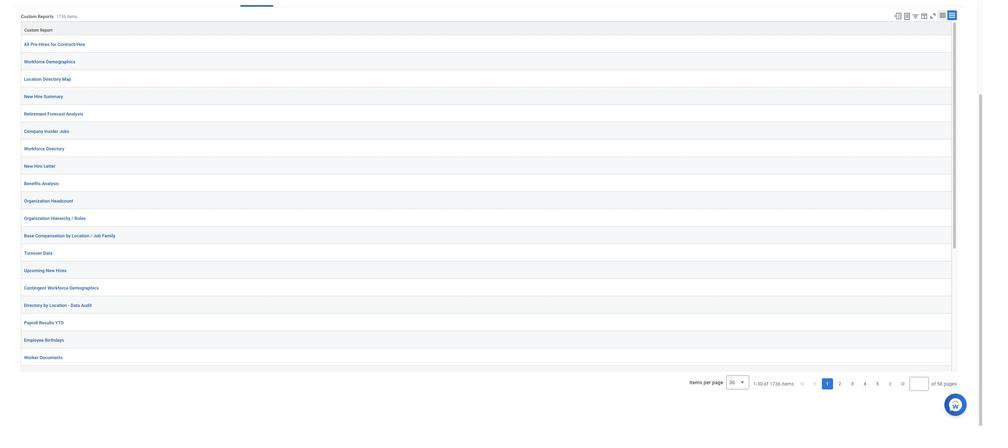 Task type: vqa. For each thing, say whether or not it's contained in the screenshot.
Roles
yes



Task type: locate. For each thing, give the bounding box(es) containing it.
0 horizontal spatial analysis
[[42, 181, 59, 186]]

organization hierarchy / roles link
[[24, 215, 86, 222]]

custom report
[[24, 28, 53, 33]]

2 hire from the top
[[34, 164, 43, 169]]

location
[[24, 76, 42, 82], [72, 233, 89, 238], [49, 303, 67, 308]]

workforce directory link
[[24, 145, 64, 152]]

directory
[[43, 76, 61, 82], [46, 146, 64, 151], [24, 303, 42, 308]]

1 vertical spatial workforce
[[24, 146, 45, 151]]

organization headcount link
[[24, 197, 73, 205]]

directory for workforce
[[46, 146, 64, 151]]

upcoming new hires
[[24, 268, 67, 273]]

page
[[713, 380, 724, 385]]

summary
[[44, 94, 63, 99]]

1 hire from the top
[[34, 94, 43, 99]]

documents
[[40, 355, 63, 360]]

location left job
[[72, 233, 89, 238]]

retirement forecast analysis link
[[24, 110, 83, 118]]

of
[[764, 381, 769, 387], [932, 381, 936, 387]]

1 horizontal spatial analysis
[[66, 111, 83, 117]]

location directory map link
[[24, 75, 71, 83]]

list containing 2
[[822, 378, 884, 389]]

per
[[704, 380, 711, 385]]

2 vertical spatial new
[[46, 268, 55, 273]]

new inside new hire summary link
[[24, 94, 33, 99]]

1 vertical spatial data
[[71, 303, 80, 308]]

hire for letter
[[34, 164, 43, 169]]

1 horizontal spatial /
[[90, 233, 92, 238]]

hires up "contingent workforce demographics"
[[56, 268, 67, 273]]

benefits analysis
[[24, 181, 59, 186]]

data inside directory by location - data audit link
[[71, 303, 80, 308]]

1 horizontal spatial of
[[932, 381, 936, 387]]

0 vertical spatial organization
[[24, 198, 50, 204]]

custom for report
[[24, 28, 39, 33]]

0 horizontal spatial data
[[43, 251, 53, 256]]

chevron 2x right small image
[[900, 380, 906, 387]]

chevron left small image
[[812, 380, 819, 387]]

-
[[68, 303, 70, 308]]

0 vertical spatial by
[[66, 233, 71, 238]]

job
[[93, 233, 101, 238]]

employee birthdays link
[[24, 337, 64, 344]]

1 horizontal spatial location
[[49, 303, 67, 308]]

analysis down letter
[[42, 181, 59, 186]]

0 vertical spatial hire
[[34, 94, 43, 99]]

custom report row
[[21, 21, 952, 35]]

organization up base
[[24, 216, 50, 221]]

cell
[[21, 366, 952, 383]]

1 vertical spatial new
[[24, 164, 33, 169]]

1 vertical spatial analysis
[[42, 181, 59, 186]]

tab list
[[14, 0, 964, 6]]

location up the new hire summary
[[24, 76, 42, 82]]

/
[[72, 216, 73, 221], [90, 233, 92, 238]]

location left - at the left bottom of the page
[[49, 303, 67, 308]]

toolbar
[[892, 10, 957, 21]]

employee
[[24, 338, 44, 343]]

1 vertical spatial items
[[782, 381, 794, 387]]

organization inside 'link'
[[24, 216, 50, 221]]

new inside new hire letter 'link'
[[24, 164, 33, 169]]

new right the upcoming
[[46, 268, 55, 273]]

4
[[864, 381, 867, 386]]

family
[[102, 233, 115, 238]]

hires for new
[[56, 268, 67, 273]]

0 horizontal spatial 1736
[[56, 14, 66, 19]]

custom inside custom report popup button
[[24, 28, 39, 33]]

new hire letter
[[24, 164, 56, 169]]

workforce demographics
[[24, 59, 75, 64]]

0 vertical spatial hires
[[39, 42, 50, 47]]

0 vertical spatial items
[[67, 14, 77, 19]]

1 horizontal spatial hires
[[56, 268, 67, 273]]

0 vertical spatial data
[[43, 251, 53, 256]]

0 horizontal spatial items
[[67, 14, 77, 19]]

custom up the custom report
[[21, 14, 37, 19]]

/ left job
[[90, 233, 92, 238]]

1736 inside status
[[770, 381, 781, 387]]

new
[[24, 94, 33, 99], [24, 164, 33, 169], [46, 268, 55, 273]]

workforce
[[24, 59, 45, 64], [24, 146, 45, 151], [47, 285, 68, 291]]

all
[[24, 42, 29, 47]]

pages
[[944, 381, 957, 387]]

0 horizontal spatial of
[[764, 381, 769, 387]]

custom
[[21, 14, 37, 19], [24, 28, 39, 33]]

0 vertical spatial directory
[[43, 76, 61, 82]]

1 vertical spatial directory
[[46, 146, 64, 151]]

2 of from the left
[[932, 381, 936, 387]]

1 vertical spatial hire
[[34, 164, 43, 169]]

contingent workforce demographics link
[[24, 284, 99, 292]]

1 vertical spatial demographics
[[69, 285, 99, 291]]

employee birthdays
[[24, 338, 64, 343]]

1 vertical spatial organization
[[24, 216, 50, 221]]

hire inside new hire letter 'link'
[[34, 164, 43, 169]]

1 vertical spatial /
[[90, 233, 92, 238]]

1 vertical spatial custom
[[24, 28, 39, 33]]

1 vertical spatial 1736
[[770, 381, 781, 387]]

of 58 pages
[[932, 381, 957, 387]]

worker documents
[[24, 355, 63, 360]]

1 horizontal spatial 1736
[[770, 381, 781, 387]]

1 organization from the top
[[24, 198, 50, 204]]

workforce up directory by location - data audit link
[[47, 285, 68, 291]]

of left 58
[[932, 381, 936, 387]]

directory down contingent
[[24, 303, 42, 308]]

by
[[66, 233, 71, 238], [43, 303, 48, 308]]

organization headcount
[[24, 198, 73, 204]]

0 horizontal spatial by
[[43, 303, 48, 308]]

1736 right 30
[[770, 381, 781, 387]]

all pre-hires for contract/hire link
[[24, 41, 85, 48]]

items
[[67, 14, 77, 19], [782, 381, 794, 387]]

0 vertical spatial workforce
[[24, 59, 45, 64]]

2 organization from the top
[[24, 216, 50, 221]]

list
[[822, 378, 884, 389]]

location directory map
[[24, 76, 71, 82]]

30
[[758, 381, 763, 387]]

items right reports
[[67, 14, 77, 19]]

1 vertical spatial by
[[43, 303, 48, 308]]

hires for pre-
[[39, 42, 50, 47]]

workforce for workforce directory
[[24, 146, 45, 151]]

audit
[[81, 303, 92, 308]]

workforce directory
[[24, 146, 64, 151]]

demographics up map
[[46, 59, 75, 64]]

new inside upcoming new hires link
[[46, 268, 55, 273]]

0 vertical spatial 1736
[[56, 14, 66, 19]]

organization for organization headcount
[[24, 198, 50, 204]]

directory left map
[[43, 76, 61, 82]]

2 vertical spatial directory
[[24, 303, 42, 308]]

/ inside organization hierarchy / roles 'link'
[[72, 216, 73, 221]]

custom reports 1736 items
[[21, 14, 77, 19]]

compensation
[[35, 233, 65, 238]]

0 horizontal spatial /
[[72, 216, 73, 221]]

1736
[[56, 14, 66, 19], [770, 381, 781, 387]]

list inside "pagination" element
[[822, 378, 884, 389]]

organization
[[24, 198, 50, 204], [24, 216, 50, 221]]

by right "compensation"
[[66, 233, 71, 238]]

workforce inside workforce demographics link
[[24, 59, 45, 64]]

0 vertical spatial custom
[[21, 14, 37, 19]]

custom up pre- in the left of the page
[[24, 28, 39, 33]]

new for new hire summary
[[24, 94, 33, 99]]

Go to page number text field
[[910, 377, 929, 391]]

hire inside new hire summary link
[[34, 94, 43, 99]]

new up "retirement"
[[24, 94, 33, 99]]

new hire summary
[[24, 94, 63, 99]]

turnover
[[24, 251, 42, 256]]

1 horizontal spatial items
[[782, 381, 794, 387]]

1 of from the left
[[764, 381, 769, 387]]

items inside 'custom reports 1736 items'
[[67, 14, 77, 19]]

custom for reports
[[21, 14, 37, 19]]

0 vertical spatial new
[[24, 94, 33, 99]]

data right turnover
[[43, 251, 53, 256]]

0 vertical spatial /
[[72, 216, 73, 221]]

demographics
[[46, 59, 75, 64], [69, 285, 99, 291]]

base compensation by location / job family
[[24, 233, 115, 238]]

2 vertical spatial workforce
[[47, 285, 68, 291]]

new hire letter link
[[24, 162, 56, 170]]

analysis
[[66, 111, 83, 117], [42, 181, 59, 186]]

letter
[[44, 164, 56, 169]]

new up benefits
[[24, 164, 33, 169]]

items left chevron 2x left small icon
[[782, 381, 794, 387]]

export to excel image
[[895, 12, 902, 20]]

hire left letter
[[34, 164, 43, 169]]

2 vertical spatial location
[[49, 303, 67, 308]]

hire
[[34, 94, 43, 99], [34, 164, 43, 169]]

payroll results ytd
[[24, 320, 64, 325]]

data inside turnover data "link"
[[43, 251, 53, 256]]

by up results
[[43, 303, 48, 308]]

1 vertical spatial hires
[[56, 268, 67, 273]]

/ left "roles"
[[72, 216, 73, 221]]

1 horizontal spatial data
[[71, 303, 80, 308]]

upcoming new hires link
[[24, 267, 67, 274]]

workforce down company
[[24, 146, 45, 151]]

data right - at the left bottom of the page
[[71, 303, 80, 308]]

chevron 2x left small image
[[799, 380, 806, 387]]

of right 30
[[764, 381, 769, 387]]

0 horizontal spatial hires
[[39, 42, 50, 47]]

2 horizontal spatial location
[[72, 233, 89, 238]]

directory down insider
[[46, 146, 64, 151]]

click to view/edit grid preferences image
[[921, 12, 929, 20]]

data
[[43, 251, 53, 256], [71, 303, 80, 308]]

workforce down pre- in the left of the page
[[24, 59, 45, 64]]

retirement forecast analysis
[[24, 111, 83, 117]]

hire left summary
[[34, 94, 43, 99]]

roles
[[74, 216, 86, 221]]

0 vertical spatial location
[[24, 76, 42, 82]]

payroll
[[24, 320, 38, 325]]

demographics up the audit
[[69, 285, 99, 291]]

select to filter grid data image
[[912, 12, 920, 20]]

analysis right forecast
[[66, 111, 83, 117]]

workforce inside workforce directory link
[[24, 146, 45, 151]]

1736 right reports
[[56, 14, 66, 19]]

organization down benefits analysis link
[[24, 198, 50, 204]]

hires left the for
[[39, 42, 50, 47]]

/ inside the base compensation by location / job family link
[[90, 233, 92, 238]]

0 horizontal spatial location
[[24, 76, 42, 82]]



Task type: describe. For each thing, give the bounding box(es) containing it.
workforce for workforce demographics
[[24, 59, 45, 64]]

workday assistant region
[[945, 391, 970, 416]]

workforce inside "contingent workforce demographics" link
[[47, 285, 68, 291]]

organization hierarchy / roles
[[24, 216, 86, 221]]

5 button
[[872, 378, 884, 389]]

3
[[852, 381, 854, 386]]

for
[[51, 42, 56, 47]]

insider
[[44, 129, 58, 134]]

new hire summary link
[[24, 93, 63, 100]]

expand table image
[[949, 12, 956, 19]]

custom report button
[[21, 21, 952, 35]]

items inside status
[[782, 381, 794, 387]]

1 vertical spatial location
[[72, 233, 89, 238]]

of inside status
[[764, 381, 769, 387]]

reports
[[38, 14, 54, 19]]

birthdays
[[45, 338, 64, 343]]

hire for summary
[[34, 94, 43, 99]]

1-30 of 1736 items
[[754, 381, 794, 387]]

headcount
[[51, 198, 73, 204]]

payroll results ytd link
[[24, 319, 64, 326]]

benefits
[[24, 181, 41, 186]]

4 button
[[860, 378, 871, 389]]

base compensation by location / job family link
[[24, 232, 115, 239]]

table image
[[940, 12, 947, 19]]

0 vertical spatial analysis
[[66, 111, 83, 117]]

contingent workforce demographics
[[24, 285, 99, 291]]

turnover data
[[24, 251, 53, 256]]

5
[[877, 381, 879, 386]]

directory by location - data audit
[[24, 303, 92, 308]]

3 button
[[847, 378, 858, 389]]

report
[[40, 28, 53, 33]]

ytd
[[55, 320, 64, 325]]

items per page element
[[689, 371, 749, 394]]

results
[[39, 320, 54, 325]]

export to worksheets image
[[904, 12, 912, 20]]

worker
[[24, 355, 38, 360]]

benefits analysis link
[[24, 180, 59, 187]]

2 button
[[835, 378, 846, 389]]

jobs
[[59, 129, 69, 134]]

2
[[839, 381, 842, 386]]

0 vertical spatial demographics
[[46, 59, 75, 64]]

1736 inside 'custom reports 1736 items'
[[56, 14, 66, 19]]

base
[[24, 233, 34, 238]]

directory for location
[[43, 76, 61, 82]]

worker documents link
[[24, 354, 63, 361]]

items
[[690, 380, 703, 385]]

workforce demographics link
[[24, 58, 75, 65]]

pagination element
[[754, 371, 957, 396]]

contract/hire
[[58, 42, 85, 47]]

1-
[[754, 381, 758, 387]]

directory by location - data audit link
[[24, 302, 92, 309]]

company
[[24, 129, 43, 134]]

all pre-hires for contract/hire
[[24, 42, 85, 47]]

forecast
[[47, 111, 65, 117]]

company insider jobs
[[24, 129, 69, 134]]

items per page
[[690, 380, 724, 385]]

turnover data link
[[24, 250, 53, 257]]

map
[[62, 76, 71, 82]]

organization for organization hierarchy / roles
[[24, 216, 50, 221]]

new for new hire letter
[[24, 164, 33, 169]]

pre-
[[30, 42, 39, 47]]

company insider jobs link
[[24, 128, 69, 135]]

hierarchy
[[51, 216, 70, 221]]

fullscreen image
[[930, 12, 937, 20]]

58
[[938, 381, 943, 387]]

1-30 of 1736 items status
[[754, 380, 794, 387]]

1 horizontal spatial by
[[66, 233, 71, 238]]

upcoming
[[24, 268, 45, 273]]

retirement
[[24, 111, 46, 117]]

chevron right small image
[[887, 380, 894, 387]]

contingent
[[24, 285, 46, 291]]



